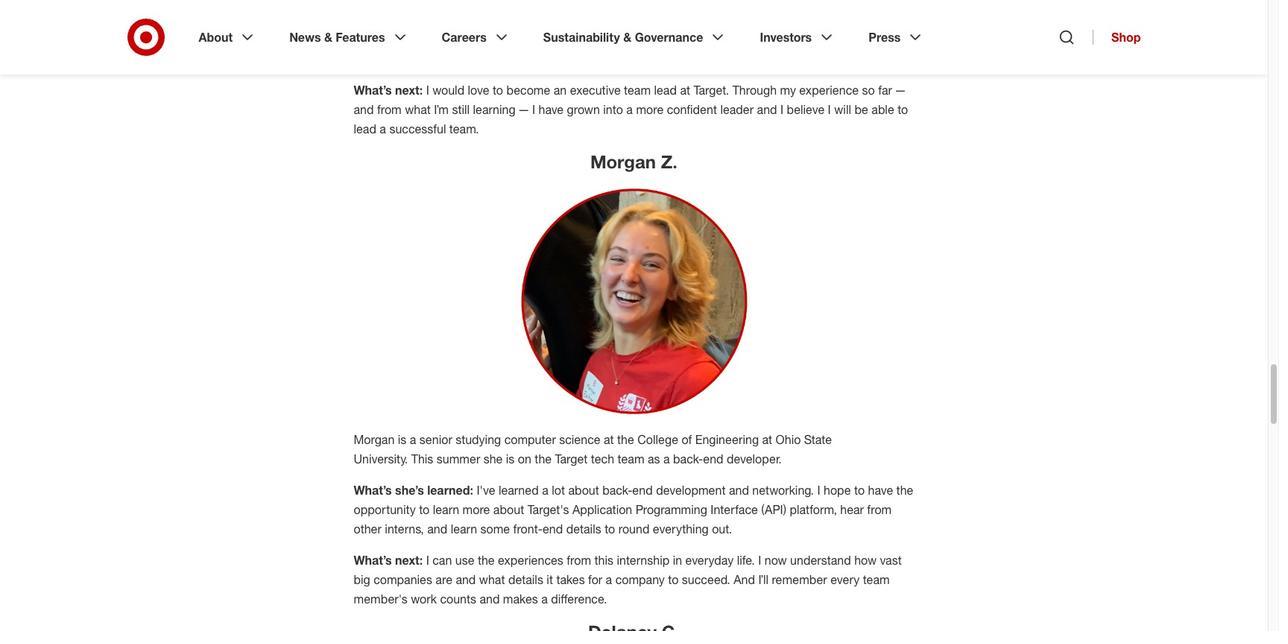Task type: locate. For each thing, give the bounding box(es) containing it.
0 vertical spatial about
[[569, 484, 599, 499]]

what's up big at bottom left
[[354, 554, 392, 569]]

platform,
[[790, 503, 837, 518]]

end down target's
[[543, 522, 563, 537]]

1 horizontal spatial end
[[633, 484, 653, 499]]

back- down the of
[[673, 452, 703, 467]]

learn down learned:
[[433, 503, 460, 518]]

0 horizontal spatial end
[[543, 522, 563, 537]]

about right "lot"
[[569, 484, 599, 499]]

1 horizontal spatial back-
[[673, 452, 703, 467]]

from inside the i've learned a lot about back-end development and networking. i hope to have the opportunity to learn more about target's application programming interface (api) platform, hear from other interns, and learn some front-end details to round everything out.
[[868, 503, 892, 518]]

careers
[[442, 30, 487, 45]]

2 vertical spatial end
[[543, 522, 563, 537]]

she
[[484, 452, 503, 467]]

team
[[624, 83, 651, 98], [618, 452, 645, 467], [863, 573, 890, 588]]

what's next: for and from
[[354, 83, 423, 98]]

learning
[[473, 102, 516, 117]]

what inside i can use the experiences from this internship in everyday life. i now understand how vast big companies are and what details it takes for a company to succeed. and i'll remember every team member's work counts and makes a difference.
[[479, 573, 505, 588]]

about down learned at bottom
[[494, 503, 524, 518]]

0 horizontal spatial from
[[567, 554, 591, 569]]

2 & from the left
[[624, 30, 632, 45]]

0 vertical spatial lead
[[654, 83, 677, 98]]

takes
[[557, 573, 585, 588]]

features
[[336, 30, 385, 45]]

out.
[[712, 522, 733, 537]]

team left the as
[[618, 452, 645, 467]]

1 horizontal spatial have
[[868, 484, 894, 499]]

0 vertical spatial team
[[624, 83, 651, 98]]

1 vertical spatial team
[[618, 452, 645, 467]]

end down the as
[[633, 484, 653, 499]]

would
[[433, 83, 465, 98]]

lead down 'and from'
[[354, 122, 377, 137]]

i right life.
[[759, 554, 762, 569]]

1 vertical spatial back-
[[603, 484, 633, 499]]

experiences
[[498, 554, 564, 569]]

the inside the i've learned a lot about back-end development and networking. i hope to have the opportunity to learn more about target's application programming interface (api) platform, hear from other interns, and learn some front-end details to round everything out.
[[897, 484, 914, 499]]

a circular graphic with a head-and-shoulders photo of morgan. image
[[354, 185, 915, 419]]

team inside i would love to become an executive team lead at target. through my experience so far — and from what i'm still learning — i have grown into a more confident leader and i believe i will be able to lead a successful team.
[[624, 83, 651, 98]]

i can use the experiences from this internship in everyday life. i now understand how vast big companies are and what details it takes for a company to succeed. and i'll remember every team member's work counts and makes a difference.
[[354, 554, 902, 607]]

what's for i've learned a lot about back-end development and networking. i hope to have the opportunity to learn more about target's application programming interface (api) platform, hear from other interns, and learn some front-end details to round everything out.
[[354, 484, 392, 499]]

1 what's from the top
[[354, 83, 392, 98]]

what up makes
[[479, 573, 505, 588]]

from inside i can use the experiences from this internship in everyday life. i now understand how vast big companies are and what details it takes for a company to succeed. and i'll remember every team member's work counts and makes a difference.
[[567, 554, 591, 569]]

news & features link
[[279, 18, 420, 57]]

i left would
[[426, 83, 429, 98]]

details down experiences
[[509, 573, 544, 588]]

0 vertical spatial more
[[636, 102, 664, 117]]

a left senior
[[410, 433, 416, 448]]

at up tech
[[604, 433, 614, 448]]

i left will
[[828, 102, 831, 117]]

as
[[648, 452, 660, 467]]

an
[[554, 83, 567, 98]]

0 horizontal spatial —
[[519, 102, 529, 117]]

0 horizontal spatial more
[[463, 503, 490, 518]]

a left "lot"
[[542, 484, 549, 499]]

investors
[[760, 30, 812, 45]]

team right executive
[[624, 83, 651, 98]]

internship
[[617, 554, 670, 569]]

at inside i would love to become an executive team lead at target. through my experience so far — and from what i'm still learning — i have grown into a more confident leader and i believe i will be able to lead a successful team.
[[680, 83, 691, 98]]

ohio
[[776, 433, 801, 448]]

0 horizontal spatial what
[[405, 102, 431, 117]]

1 vertical spatial end
[[633, 484, 653, 499]]

understand
[[791, 554, 851, 569]]

programming
[[636, 503, 708, 518]]

still
[[452, 102, 470, 117]]

about
[[569, 484, 599, 499], [494, 503, 524, 518]]

1 horizontal spatial what
[[479, 573, 505, 588]]

details inside the i've learned a lot about back-end development and networking. i hope to have the opportunity to learn more about target's application programming interface (api) platform, hear from other interns, and learn some front-end details to round everything out.
[[567, 522, 602, 537]]

i left hope
[[818, 484, 821, 499]]

what's next: up companies
[[354, 554, 423, 569]]

counts
[[440, 592, 477, 607]]

lot
[[552, 484, 565, 499]]

it
[[547, 573, 553, 588]]

1 vertical spatial what
[[479, 573, 505, 588]]

front-
[[514, 522, 543, 537]]

1 horizontal spatial more
[[636, 102, 664, 117]]

hope
[[824, 484, 851, 499]]

end down engineering
[[703, 452, 724, 467]]

morgan is a senior studying computer science at the college of engineering at ohio state university. this summer she is on the target tech team as a back-end developer.
[[354, 433, 832, 467]]

2 what's from the top
[[354, 484, 392, 499]]

0 vertical spatial next:
[[395, 83, 423, 98]]

next: for and from
[[395, 83, 423, 98]]

1 vertical spatial details
[[509, 573, 544, 588]]

of
[[682, 433, 692, 448]]

experience
[[800, 83, 859, 98]]

use
[[455, 554, 475, 569]]

college
[[638, 433, 679, 448]]

1 horizontal spatial &
[[624, 30, 632, 45]]

are
[[436, 573, 453, 588]]

1 & from the left
[[324, 30, 333, 45]]

what's next: up 'and from'
[[354, 83, 423, 98]]

0 vertical spatial what's next:
[[354, 83, 423, 98]]

1 vertical spatial what's
[[354, 484, 392, 499]]

confident
[[667, 102, 717, 117]]

investors link
[[750, 18, 847, 57]]

from right hear
[[868, 503, 892, 518]]

1 vertical spatial have
[[868, 484, 894, 499]]

details inside i can use the experiences from this internship in everyday life. i now understand how vast big companies are and what details it takes for a company to succeed. and i'll remember every team member's work counts and makes a difference.
[[509, 573, 544, 588]]

2 vertical spatial what's
[[354, 554, 392, 569]]

back- up application
[[603, 484, 633, 499]]

0 vertical spatial back-
[[673, 452, 703, 467]]

i down my
[[781, 102, 784, 117]]

1 horizontal spatial from
[[868, 503, 892, 518]]

more down i've
[[463, 503, 490, 518]]

& inside news & features link
[[324, 30, 333, 45]]

for
[[588, 573, 603, 588]]

1 horizontal spatial about
[[569, 484, 599, 499]]

0 vertical spatial have
[[539, 102, 564, 117]]

& inside sustainability & governance link
[[624, 30, 632, 45]]

development
[[656, 484, 726, 499]]

1 next: from the top
[[395, 83, 423, 98]]

2 vertical spatial team
[[863, 573, 890, 588]]

and up can
[[428, 522, 448, 537]]

far
[[879, 83, 893, 98]]

some
[[481, 522, 510, 537]]

1 horizontal spatial —
[[896, 83, 906, 98]]

2 horizontal spatial end
[[703, 452, 724, 467]]

i'll
[[759, 573, 769, 588]]

0 vertical spatial details
[[567, 522, 602, 537]]

sustainability & governance link
[[533, 18, 738, 57]]

what's up opportunity
[[354, 484, 392, 499]]

0 horizontal spatial about
[[494, 503, 524, 518]]

0 vertical spatial what
[[405, 102, 431, 117]]

morgan
[[591, 151, 656, 173]]

— down become
[[519, 102, 529, 117]]

from
[[868, 503, 892, 518], [567, 554, 591, 569]]

2 what's next: from the top
[[354, 554, 423, 569]]

0 vertical spatial end
[[703, 452, 724, 467]]

what up "successful"
[[405, 102, 431, 117]]

have down an
[[539, 102, 564, 117]]

i inside the i've learned a lot about back-end development and networking. i hope to have the opportunity to learn more about target's application programming interface (api) platform, hear from other interns, and learn some front-end details to round everything out.
[[818, 484, 821, 499]]

to
[[493, 83, 503, 98], [898, 102, 909, 117], [855, 484, 865, 499], [419, 503, 430, 518], [605, 522, 615, 537], [668, 573, 679, 588]]

team inside morgan is a senior studying computer science at the college of engineering at ohio state university. this summer she is on the target tech team as a back-end developer.
[[618, 452, 645, 467]]

details down application
[[567, 522, 602, 537]]

target
[[555, 452, 588, 467]]

what's up 'and from'
[[354, 83, 392, 98]]

i've
[[477, 484, 496, 499]]

1 horizontal spatial details
[[567, 522, 602, 537]]

learn left some
[[451, 522, 477, 537]]

summer
[[437, 452, 480, 467]]

3 what's from the top
[[354, 554, 392, 569]]

0 horizontal spatial back-
[[603, 484, 633, 499]]

2 next: from the top
[[395, 554, 423, 569]]

studying
[[456, 433, 501, 448]]

the right use
[[478, 554, 495, 569]]

have
[[539, 102, 564, 117], [868, 484, 894, 499]]

what's
[[354, 83, 392, 98], [354, 484, 392, 499], [354, 554, 392, 569]]

at
[[680, 83, 691, 98], [604, 433, 614, 448], [763, 433, 773, 448]]

the inside i can use the experiences from this internship in everyday life. i now understand how vast big companies are and what details it takes for a company to succeed. and i'll remember every team member's work counts and makes a difference.
[[478, 554, 495, 569]]

lead up 'confident' at the right top of page
[[654, 83, 677, 98]]

computer
[[505, 433, 556, 448]]

what
[[405, 102, 431, 117], [479, 573, 505, 588]]

& right 'news'
[[324, 30, 333, 45]]

1 horizontal spatial at
[[680, 83, 691, 98]]

0 horizontal spatial details
[[509, 573, 544, 588]]

to down the in
[[668, 573, 679, 588]]

in
[[673, 554, 682, 569]]

from up 'takes'
[[567, 554, 591, 569]]

1 vertical spatial what's next:
[[354, 554, 423, 569]]

next: up companies
[[395, 554, 423, 569]]

round
[[619, 522, 650, 537]]

0 vertical spatial from
[[868, 503, 892, 518]]

how
[[855, 554, 877, 569]]

0 horizontal spatial &
[[324, 30, 333, 45]]

1 what's next: from the top
[[354, 83, 423, 98]]

0 horizontal spatial have
[[539, 102, 564, 117]]

1 vertical spatial next:
[[395, 554, 423, 569]]

makes
[[503, 592, 538, 607]]

at left ohio
[[763, 433, 773, 448]]

press
[[869, 30, 901, 45]]

have right hope
[[868, 484, 894, 499]]

more
[[636, 102, 664, 117], [463, 503, 490, 518]]

more right into
[[636, 102, 664, 117]]

big
[[354, 573, 370, 588]]

companies
[[374, 573, 432, 588]]

i've learned a lot about back-end development and networking. i hope to have the opportunity to learn more about target's application programming interface (api) platform, hear from other interns, and learn some front-end details to round everything out.
[[354, 484, 914, 537]]

— right 'far'
[[896, 83, 906, 98]]

0 horizontal spatial lead
[[354, 122, 377, 137]]

the right hope
[[897, 484, 914, 499]]

2 horizontal spatial at
[[763, 433, 773, 448]]

0 vertical spatial what's
[[354, 83, 392, 98]]

and down through
[[757, 102, 777, 117]]

at up 'confident' at the right top of page
[[680, 83, 691, 98]]

hear
[[841, 503, 864, 518]]

back-
[[673, 452, 703, 467], [603, 484, 633, 499]]

the right on on the bottom
[[535, 452, 552, 467]]

have inside the i've learned a lot about back-end development and networking. i hope to have the opportunity to learn more about target's application programming interface (api) platform, hear from other interns, and learn some front-end details to round everything out.
[[868, 484, 894, 499]]

1 vertical spatial from
[[567, 554, 591, 569]]

and inside i would love to become an executive team lead at target. through my experience so far — and from what i'm still learning — i have grown into a more confident leader and i believe i will be able to lead a successful team.
[[757, 102, 777, 117]]

into
[[604, 102, 623, 117]]

engineering
[[696, 433, 759, 448]]

back- inside the i've learned a lot about back-end development and networking. i hope to have the opportunity to learn more about target's application programming interface (api) platform, hear from other interns, and learn some front-end details to round everything out.
[[603, 484, 633, 499]]

details
[[567, 522, 602, 537], [509, 573, 544, 588]]

governance
[[635, 30, 704, 45]]

succeed.
[[682, 573, 731, 588]]

end
[[703, 452, 724, 467], [633, 484, 653, 499], [543, 522, 563, 537]]

next: up 'and from'
[[395, 83, 423, 98]]

what's for i would love to become an executive team lead at target. through my experience so far — and from what i'm still learning — i have grown into a more confident leader and i believe i will be able to lead a successful team.
[[354, 83, 392, 98]]

1 vertical spatial more
[[463, 503, 490, 518]]

& left governance
[[624, 30, 632, 45]]

successful
[[390, 122, 446, 137]]

team down how
[[863, 573, 890, 588]]



Task type: describe. For each thing, give the bounding box(es) containing it.
opportunity
[[354, 503, 416, 518]]

and left makes
[[480, 592, 500, 607]]

& for news
[[324, 30, 333, 45]]

what inside i would love to become an executive team lead at target. through my experience so far — and from what i'm still learning — i have grown into a more confident leader and i believe i will be able to lead a successful team.
[[405, 102, 431, 117]]

1 vertical spatial lead
[[354, 122, 377, 137]]

0 horizontal spatial at
[[604, 433, 614, 448]]

company
[[616, 573, 665, 588]]

remember
[[772, 573, 828, 588]]

0 vertical spatial —
[[896, 83, 906, 98]]

a inside the i've learned a lot about back-end development and networking. i hope to have the opportunity to learn more about target's application programming interface (api) platform, hear from other interns, and learn some front-end details to round everything out.
[[542, 484, 549, 499]]

to down what's she's learned:
[[419, 503, 430, 518]]

interface
[[711, 503, 758, 518]]

vast
[[880, 554, 902, 569]]

application
[[573, 503, 633, 518]]

believe
[[787, 102, 825, 117]]

this
[[595, 554, 614, 569]]

interns,
[[385, 522, 424, 537]]

i left can
[[426, 554, 429, 569]]

and down use
[[456, 573, 476, 588]]

difference.
[[551, 592, 607, 607]]

executive
[[570, 83, 621, 98]]

to down application
[[605, 522, 615, 537]]

so
[[863, 83, 875, 98]]

sustainability
[[544, 30, 620, 45]]

about link
[[188, 18, 267, 57]]

a down 'and from'
[[380, 122, 386, 137]]

1 vertical spatial about
[[494, 503, 524, 518]]

1 vertical spatial learn
[[451, 522, 477, 537]]

news
[[289, 30, 321, 45]]

more inside the i've learned a lot about back-end development and networking. i hope to have the opportunity to learn more about target's application programming interface (api) platform, hear from other interns, and learn some front-end details to round everything out.
[[463, 503, 490, 518]]

senior
[[420, 433, 452, 448]]

leader
[[721, 102, 754, 117]]

be
[[855, 102, 869, 117]]

team.
[[450, 122, 479, 137]]

about
[[199, 30, 233, 45]]

networking.
[[753, 484, 814, 499]]

shop
[[1112, 30, 1141, 45]]

careers link
[[431, 18, 521, 57]]

target.
[[694, 83, 730, 98]]

everyday
[[686, 554, 734, 569]]

morgan z.
[[591, 151, 678, 173]]

press link
[[859, 18, 935, 57]]

next: for companies
[[395, 554, 423, 569]]

learned
[[499, 484, 539, 499]]

tech
[[591, 452, 615, 467]]

will
[[835, 102, 852, 117]]

1 vertical spatial —
[[519, 102, 529, 117]]

life.
[[737, 554, 755, 569]]

team inside i can use the experiences from this internship in everyday life. i now understand how vast big companies are and what details it takes for a company to succeed. and i'll remember every team member's work counts and makes a difference.
[[863, 573, 890, 588]]

morgan is
[[354, 433, 407, 448]]

to right the love
[[493, 83, 503, 98]]

she's
[[395, 484, 424, 499]]

able
[[872, 102, 895, 117]]

what's next: for companies
[[354, 554, 423, 569]]

back- inside morgan is a senior studying computer science at the college of engineering at ohio state university. this summer she is on the target tech team as a back-end developer.
[[673, 452, 703, 467]]

z.
[[661, 151, 678, 173]]

science
[[559, 433, 601, 448]]

1 horizontal spatial lead
[[654, 83, 677, 98]]

i'm
[[434, 102, 449, 117]]

end inside morgan is a senior studying computer science at the college of engineering at ohio state university. this summer she is on the target tech team as a back-end developer.
[[703, 452, 724, 467]]

a right the as
[[664, 452, 670, 467]]

work
[[411, 592, 437, 607]]

a right into
[[627, 102, 633, 117]]

a right the for
[[606, 573, 612, 588]]

everything
[[653, 522, 709, 537]]

more inside i would love to become an executive team lead at target. through my experience so far — and from what i'm still learning — i have grown into a more confident leader and i believe i will be able to lead a successful team.
[[636, 102, 664, 117]]

what's she's learned:
[[354, 484, 474, 499]]

have inside i would love to become an executive team lead at target. through my experience so far — and from what i'm still learning — i have grown into a more confident leader and i believe i will be able to lead a successful team.
[[539, 102, 564, 117]]

to right able
[[898, 102, 909, 117]]

0 vertical spatial learn
[[433, 503, 460, 518]]

member's
[[354, 592, 408, 607]]

sustainability & governance
[[544, 30, 704, 45]]

and up interface
[[729, 484, 749, 499]]

state
[[805, 433, 832, 448]]

& for sustainability
[[624, 30, 632, 45]]

is
[[506, 452, 515, 467]]

to up hear
[[855, 484, 865, 499]]

what's for i can use the experiences from this internship in everyday life. i now understand how vast big companies are and what details it takes for a company to succeed. and i'll remember every team member's work counts and makes a difference.
[[354, 554, 392, 569]]

shop link
[[1093, 30, 1141, 45]]

and from
[[354, 102, 402, 117]]

now
[[765, 554, 787, 569]]

love
[[468, 83, 490, 98]]

(api)
[[762, 503, 787, 518]]

grown
[[567, 102, 600, 117]]

and
[[734, 573, 755, 588]]

become
[[507, 83, 551, 98]]

the left college
[[618, 433, 635, 448]]

learned:
[[427, 484, 474, 499]]

to inside i can use the experiences from this internship in everyday life. i now understand how vast big companies are and what details it takes for a company to succeed. and i'll remember every team member's work counts and makes a difference.
[[668, 573, 679, 588]]

developer.
[[727, 452, 782, 467]]

a down it
[[542, 592, 548, 607]]

i down become
[[532, 102, 536, 117]]

on
[[518, 452, 532, 467]]

every
[[831, 573, 860, 588]]

news & features
[[289, 30, 385, 45]]

other
[[354, 522, 382, 537]]



Task type: vqa. For each thing, say whether or not it's contained in the screenshot.
the learned:
yes



